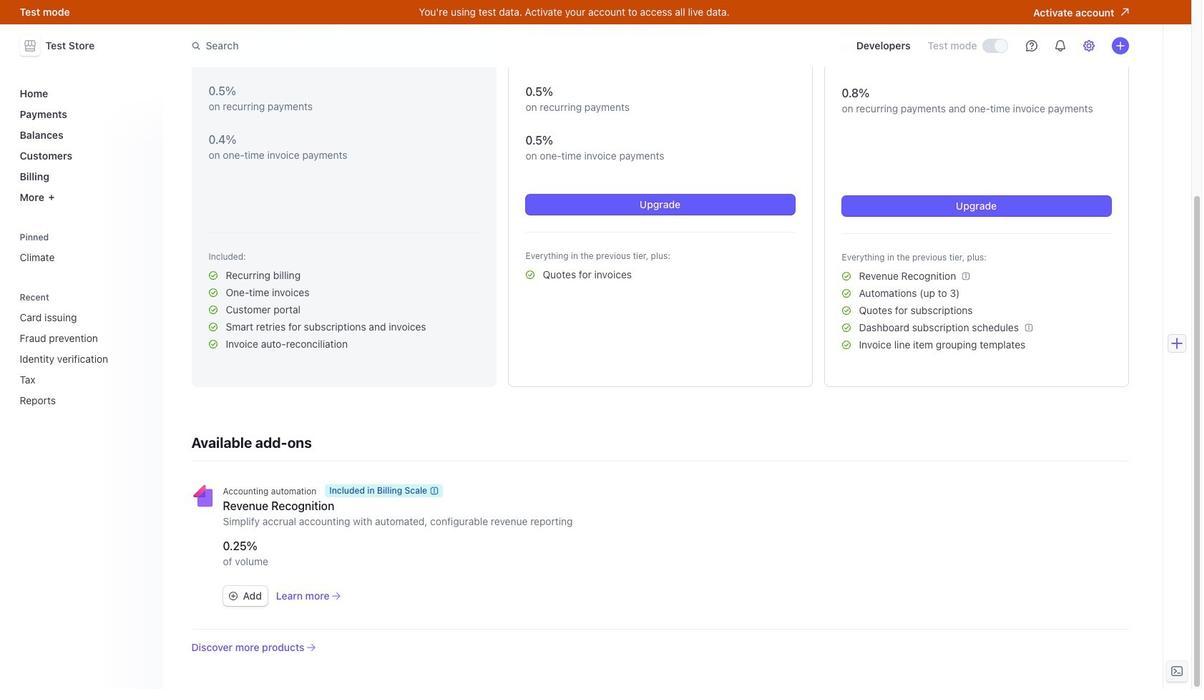 Task type: vqa. For each thing, say whether or not it's contained in the screenshot.
Help icon
yes



Task type: describe. For each thing, give the bounding box(es) containing it.
settings image
[[1083, 40, 1095, 52]]

2 recent element from the top
[[14, 306, 154, 412]]

help image
[[1026, 40, 1037, 52]]

pinned element
[[14, 227, 154, 269]]

core navigation links element
[[14, 82, 154, 209]]



Task type: locate. For each thing, give the bounding box(es) containing it.
svg image
[[229, 592, 237, 601]]

notifications image
[[1055, 40, 1066, 52]]

recent element
[[14, 287, 154, 412], [14, 306, 154, 412]]

1 recent element from the top
[[14, 287, 154, 412]]

Search text field
[[183, 33, 587, 59]]

clear history image
[[140, 293, 149, 302]]

Test mode checkbox
[[983, 39, 1007, 52]]

None search field
[[183, 33, 587, 59]]

edit pins image
[[140, 233, 149, 242]]



